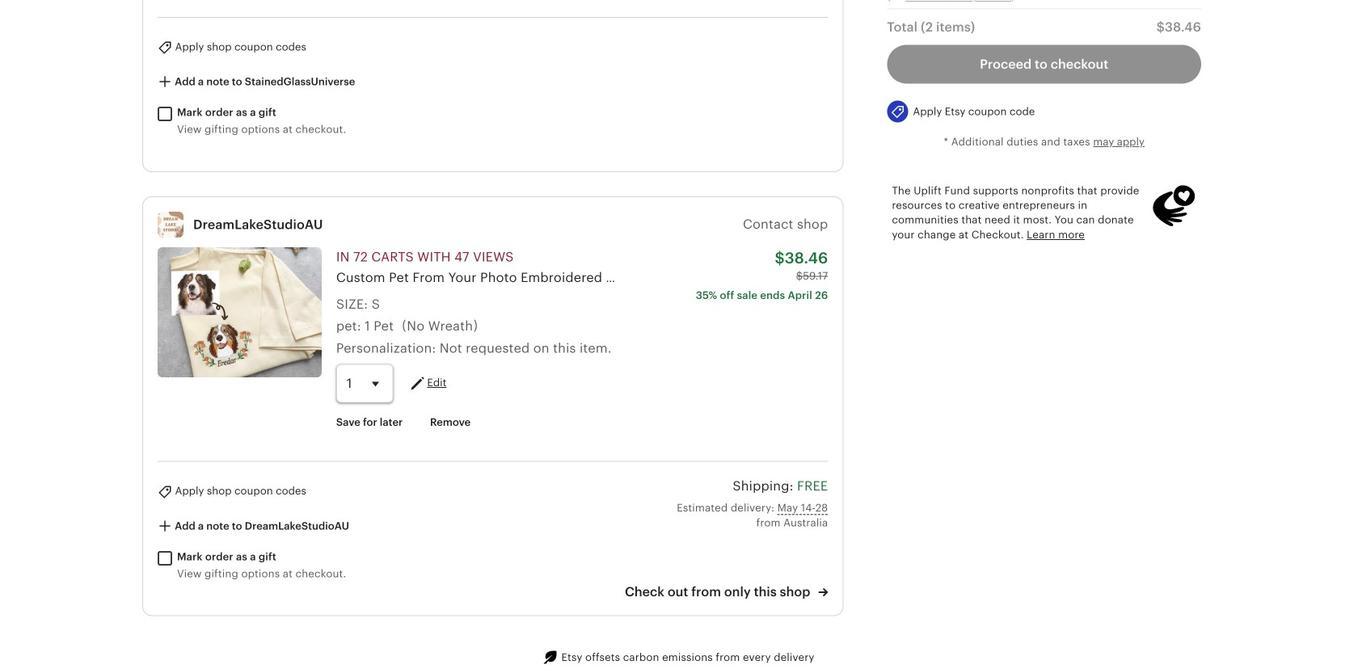 Task type: locate. For each thing, give the bounding box(es) containing it.
uplift fund image
[[1152, 183, 1197, 229]]



Task type: describe. For each thing, give the bounding box(es) containing it.
dreamlakestudioau image
[[158, 212, 184, 238]]

custom pet from your photo embroidered shirt,personalized dog shirt,custom pet portrait gift,embroidered cat t shirt,custom gifts image
[[158, 247, 322, 378]]



Task type: vqa. For each thing, say whether or not it's contained in the screenshot.
DreamLakeStudioAU Icon
yes



